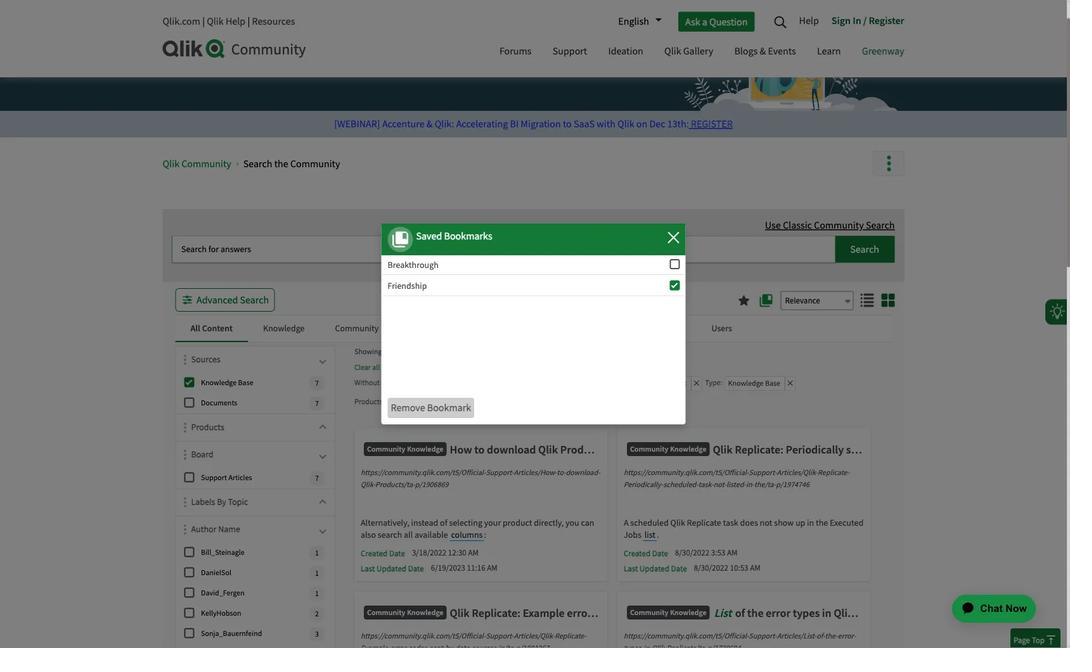 Task type: vqa. For each thing, say whether or not it's contained in the screenshot.


Task type: locate. For each thing, give the bounding box(es) containing it.
search the community inside list
[[243, 158, 340, 171]]

search inside 'button'
[[240, 294, 269, 307]]

am for 8/30/2022 3:53 am
[[727, 548, 738, 559]]

support- inside 'https://community.qlik.com/t5/official-support-articles/how-to-download- qlik-products/ta-p/1906869'
[[486, 469, 514, 478]]

register
[[869, 14, 904, 27]]

all right clear
[[372, 363, 380, 373]]

0 horizontal spatial updated
[[377, 564, 406, 574]]

1 vertical spatial 7
[[315, 399, 319, 409]]

remove bookmark button
[[388, 398, 474, 418]]

0 horizontal spatial to
[[474, 443, 485, 457]]

1 vertical spatial sort filter image
[[184, 423, 186, 433]]

error- inside https://community.qlik.com/t5/official-support-articles/qlik-replicate- example-error-codes-sent-by-data-sources-in/ta-p/1801267
[[390, 644, 408, 649]]

1 vertical spatial in-
[[644, 644, 652, 649]]

error left types
[[766, 607, 791, 621]]

last down also
[[361, 564, 375, 574]]

labels by topic
[[191, 497, 248, 508]]

1 last from the left
[[361, 564, 375, 574]]

0 horizontal spatial jobs
[[624, 530, 641, 541]]

author
[[191, 524, 216, 535]]

knowledge inside community knowledge qlik replicate: example error codes sent by data sources in
[[407, 608, 443, 618]]

1 vertical spatial jobs
[[624, 530, 641, 541]]

1 vertical spatial qlik-
[[652, 644, 667, 649]]

search
[[163, 47, 235, 79], [243, 158, 272, 171], [866, 219, 895, 232], [850, 243, 879, 256], [240, 294, 269, 307]]

replicate: up the/ta-
[[735, 443, 784, 457]]

base for 7
[[238, 378, 253, 388]]

0 horizontal spatial base
[[238, 378, 253, 388]]

english
[[618, 15, 649, 28]]

| right qlik.com
[[202, 15, 205, 28]]

1 vertical spatial replicate:
[[472, 607, 521, 621]]

1 vertical spatial sort filter image
[[184, 498, 186, 508]]

0 vertical spatial articles/qlik-
[[777, 469, 818, 478]]

the
[[240, 47, 275, 79], [274, 158, 288, 171], [381, 378, 392, 388], [984, 443, 1000, 457], [816, 518, 828, 529], [747, 607, 764, 621]]

sources button
[[191, 353, 328, 372]]

community link
[[163, 39, 477, 59]]

2 | from the left
[[248, 15, 250, 28]]

menu bar containing qlik gallery
[[490, 34, 914, 71]]

in- down by
[[644, 644, 652, 649]]

https://community.qlik.com/t5/official- up codes-
[[361, 632, 486, 642]]

1 vertical spatial community knowledge
[[630, 608, 707, 618]]

to right how
[[474, 443, 485, 457]]

1 sort filter image from the top
[[184, 355, 186, 365]]

articles/qlik- for qlik replicate: periodically scheduled task not
[[777, 469, 818, 478]]

3 sort filter image from the top
[[184, 525, 186, 535]]

https://community.qlik.com/t5/official- inside https://community.qlik.com/t5/official-support-articles/qlik-replicate- example-error-codes-sent-by-data-sources-in/ta-p/1801267
[[361, 632, 486, 642]]

base right 'type :'
[[765, 379, 780, 389]]

https://community.qlik.com/t5/official- for qlik replicate: example error codes sent by data sources in
[[361, 632, 486, 642]]

page
[[384, 347, 399, 357]]

types
[[793, 607, 820, 621]]

0 vertical spatial 8/30/2022
[[675, 548, 709, 559]]

1 7 from the top
[[315, 379, 319, 389]]

0 vertical spatial qlik-
[[361, 481, 375, 490]]

1 vertical spatial replicate-
[[555, 632, 587, 642]]

directly,
[[534, 518, 564, 529]]

task inside a scheduled qlik replicate task does not show up in the executed jobs
[[723, 518, 738, 529]]

2 vertical spatial :
[[484, 530, 486, 541]]

task for replicate
[[723, 518, 738, 529]]

0 horizontal spatial last updated date
[[361, 564, 424, 574]]

1 vertical spatial error-
[[390, 644, 408, 649]]

0 horizontal spatial help
[[226, 15, 245, 28]]

0 horizontal spatial |
[[202, 15, 205, 28]]

support- inside https://community.qlik.com/t5/official-support-articles/qlik-replicate- example-error-codes-sent-by-data-sources-in/ta-p/1801267
[[486, 632, 514, 642]]

show less
[[604, 416, 635, 426]]

replicate- down qlik replicate: example error codes sent by data sources in link
[[555, 632, 587, 642]]

base
[[238, 378, 253, 388], [765, 379, 780, 389]]

: right contact
[[721, 378, 722, 388]]

base down sources button
[[238, 378, 253, 388]]

1 horizontal spatial qlik-
[[652, 644, 667, 649]]

1 horizontal spatial knowledge base
[[728, 379, 780, 389]]

community knowledge up replicate/ta-
[[630, 608, 707, 618]]

1 horizontal spatial articles/qlik-
[[777, 469, 818, 478]]

0 vertical spatial community knowledge
[[630, 445, 707, 454]]

1 horizontal spatial products
[[354, 397, 383, 407]]

: down your
[[484, 530, 486, 541]]

the/ta-
[[754, 481, 776, 490]]

replicate down words
[[405, 398, 434, 408]]

1 horizontal spatial ✕
[[694, 379, 699, 389]]

articles/list-
[[777, 632, 817, 642]]

1 horizontal spatial created date
[[624, 549, 668, 559]]

1 vertical spatial products
[[191, 422, 224, 433]]

✕ for contact
[[694, 379, 699, 389]]

to left saas
[[563, 118, 572, 131]]

0 vertical spatial jobs
[[1049, 443, 1070, 457]]

2 horizontal spatial ✕
[[787, 379, 793, 389]]

error- inside https://community.qlik.com/t5/official-support-articles/list-of-the-error- types-in-qlik-replicate/ta-p/1729694
[[838, 632, 856, 642]]

1 vertical spatial not
[[760, 518, 772, 529]]

0 vertical spatial replicate-
[[818, 469, 850, 478]]

1 vertical spatial search the community
[[243, 158, 340, 171]]

codes
[[594, 607, 622, 621]]

last for qlik replicate: periodically scheduled task not
[[624, 564, 638, 574]]

1 last updated date from the left
[[361, 564, 424, 574]]

0 horizontal spatial created
[[361, 549, 388, 559]]

0 horizontal spatial error
[[567, 607, 592, 621]]

scheduled right periodically
[[846, 443, 897, 457]]

2 sort filter image from the top
[[184, 423, 186, 433]]

2 created date from the left
[[624, 549, 668, 559]]

sources
[[191, 354, 220, 365]]

error- right of-
[[838, 632, 856, 642]]

1 horizontal spatial replicate
[[687, 518, 721, 529]]

knowledge base for 7
[[201, 378, 253, 388]]

replicate- inside https://community.qlik.com/t5/official-support-articles/qlik-replicate- example-error-codes-sent-by-data-sources-in/ta-p/1801267
[[555, 632, 587, 642]]

qlik help link
[[207, 15, 245, 28]]

0 vertical spatial search the community
[[163, 47, 405, 79]]

0 vertical spatial in-
[[746, 481, 754, 490]]

sort filter image
[[184, 355, 186, 365], [184, 423, 186, 433], [184, 525, 186, 535]]

sort filter image for products
[[184, 423, 186, 433]]

knowledge up sources button
[[263, 323, 305, 334]]

knowledge base right 'type :'
[[728, 379, 780, 389]]

3 7 from the top
[[315, 474, 319, 484]]

✕ for qlik replicate
[[441, 398, 447, 408]]

columns :
[[451, 530, 486, 541]]

1 vertical spatial replicate
[[687, 518, 721, 529]]

page top button
[[1010, 629, 1061, 649]]

0 horizontal spatial qlik-
[[361, 481, 375, 490]]

size image
[[861, 294, 874, 307], [882, 294, 895, 307]]

last for how to download qlik products
[[361, 564, 375, 574]]

use classic community search
[[765, 219, 895, 232]]

2 vertical spatial 7
[[315, 474, 319, 484]]

community
[[231, 40, 306, 59], [280, 47, 405, 79], [181, 158, 231, 171], [290, 158, 340, 171], [814, 219, 864, 232], [335, 323, 379, 334], [367, 445, 405, 454], [630, 445, 669, 454], [367, 608, 405, 618], [630, 608, 669, 618]]

qlik image
[[163, 39, 226, 58]]

1 horizontal spatial not
[[922, 443, 938, 457]]

1 horizontal spatial base
[[765, 379, 780, 389]]

of inside "alternatively, instead of selecting your product directly, you can also search all available"
[[440, 518, 447, 529]]

1 horizontal spatial all
[[404, 530, 413, 541]]

products down without
[[354, 397, 383, 407]]

error- left sent-
[[390, 644, 408, 649]]

the inside a scheduled qlik replicate task does not show up in the executed jobs
[[816, 518, 828, 529]]

0
[[673, 261, 677, 271]]

columns
[[451, 530, 483, 541]]

last updated date
[[361, 564, 424, 574], [624, 564, 687, 574]]

articles/qlik- inside https://community.qlik.com/t5/official-support-articles/qlik-replicate- periodically-scheduled-task-not-listed-in-the/ta-p/1974746
[[777, 469, 818, 478]]

menu bar
[[490, 34, 914, 71]]

1 created from the left
[[361, 549, 388, 559]]

all content
[[191, 323, 233, 334]]

7 for base
[[315, 379, 319, 389]]

replicate- down qlik replicate: periodically scheduled task not
[[818, 469, 850, 478]]

✕ for knowledge base
[[787, 379, 793, 389]]

13th:
[[667, 118, 689, 131]]

2 updated from the left
[[640, 564, 669, 574]]

available
[[415, 530, 448, 541]]

products inside button
[[191, 422, 224, 433]]

am
[[468, 548, 479, 559], [727, 548, 738, 559], [487, 564, 497, 574], [750, 564, 761, 574]]

0 horizontal spatial last
[[361, 564, 375, 574]]

8/30/2022
[[675, 548, 709, 559], [694, 564, 728, 574]]

advanced search
[[197, 294, 269, 307]]

products up download-
[[560, 443, 604, 457]]

bill_steinagle
[[201, 548, 245, 558]]

1 horizontal spatial replicate-
[[818, 469, 850, 478]]

0 vertical spatial :
[[721, 378, 722, 388]]

1 vertical spatial all
[[404, 530, 413, 541]]

0 horizontal spatial not
[[760, 518, 772, 529]]

products down documents
[[191, 422, 224, 433]]

7 left without
[[315, 379, 319, 389]]

| right qlik help 'link'
[[248, 15, 250, 28]]

2 community knowledge from the top
[[630, 608, 707, 618]]

replicate inside a scheduled qlik replicate task does not show up in the executed jobs
[[687, 518, 721, 529]]

created for qlik replicate: periodically scheduled task not
[[624, 549, 651, 559]]

last updated date down search
[[361, 564, 424, 574]]

https://community.qlik.com/t5/official- up p/1906869
[[361, 469, 486, 478]]

0 horizontal spatial size image
[[861, 294, 874, 307]]

gallery
[[683, 45, 713, 58]]

sign
[[832, 14, 851, 27]]

board
[[191, 449, 213, 461]]

content
[[202, 323, 233, 334]]

task for scheduled
[[899, 443, 920, 457]]

base for ✕
[[765, 379, 780, 389]]

0 vertical spatial all
[[372, 363, 380, 373]]

0 horizontal spatial task
[[723, 518, 738, 529]]

https://community.qlik.com/t5/official- inside 'https://community.qlik.com/t5/official-support-articles/how-to-download- qlik-products/ta-p/1906869'
[[361, 469, 486, 478]]

https://community.qlik.com/t5/official-support-articles/qlik-replicate- example-error-codes-sent-by-data-sources-in/ta-p/1801267
[[361, 632, 587, 649]]

2 last updated date from the left
[[624, 564, 687, 574]]

breakthrough link
[[385, 255, 660, 275]]

0 vertical spatial sort filter image
[[184, 450, 186, 461]]

of-
[[817, 632, 825, 642]]

&
[[427, 118, 433, 131]]

1 horizontal spatial in-
[[746, 481, 754, 490]]

created date down search
[[361, 549, 405, 559]]

2 last from the left
[[624, 564, 638, 574]]

3
[[315, 630, 319, 640]]

am up 11:16
[[468, 548, 479, 559]]

of right list
[[735, 607, 745, 621]]

qlik- right the types-
[[652, 644, 667, 649]]

scheduled up list
[[630, 518, 669, 529]]

created down list
[[624, 549, 651, 559]]

1 for david_fergen
[[315, 589, 319, 599]]

community inside button
[[335, 323, 379, 334]]

1 vertical spatial to
[[474, 443, 485, 457]]

0 vertical spatial sort filter image
[[184, 355, 186, 365]]

created down also
[[361, 549, 388, 559]]

last updated date for how to download qlik products
[[361, 564, 424, 574]]

the-
[[825, 632, 838, 642]]

0 horizontal spatial created date
[[361, 549, 405, 559]]

1 vertical spatial executed
[[830, 518, 864, 529]]

0 horizontal spatial error-
[[390, 644, 408, 649]]

2 horizontal spatial products
[[560, 443, 604, 457]]

2 horizontal spatial :
[[721, 378, 722, 388]]

am right 10:53
[[750, 564, 761, 574]]

qlik community link
[[163, 158, 231, 171]]

1 horizontal spatial last updated date
[[624, 564, 687, 574]]

error left codes
[[567, 607, 592, 621]]

products :
[[354, 397, 385, 407]]

community inside community knowledge how to download qlik products
[[367, 445, 405, 454]]

your
[[484, 518, 501, 529]]

sent-
[[429, 644, 445, 649]]

replicate- inside https://community.qlik.com/t5/official-support-articles/qlik-replicate- periodically-scheduled-task-not-listed-in-the/ta-p/1974746
[[818, 469, 850, 478]]

knowledge inside button
[[263, 323, 305, 334]]

10:53
[[730, 564, 748, 574]]

sort filter image for sources
[[184, 355, 186, 365]]

https://community.qlik.com/t5/official- up scheduled- at the bottom of the page
[[624, 469, 749, 478]]

knowledge base up documents
[[201, 378, 253, 388]]

1 vertical spatial scheduled
[[630, 518, 669, 529]]

8/30/2022 10:53 am
[[694, 564, 761, 574]]

data-
[[455, 644, 472, 649]]

application
[[929, 580, 1051, 638]]

help link
[[799, 10, 825, 34]]

8/30/2022 left 3:53
[[675, 548, 709, 559]]

products/ta-
[[375, 481, 415, 490]]

0 horizontal spatial replicate-
[[555, 632, 587, 642]]

knowledge up scheduled- at the bottom of the page
[[670, 445, 707, 454]]

0 vertical spatial task
[[899, 443, 920, 457]]

last updated date down .
[[624, 564, 687, 574]]

articles/qlik- up p/1801267 at the bottom
[[514, 632, 555, 642]]

2 created from the left
[[624, 549, 651, 559]]

1 horizontal spatial error
[[766, 607, 791, 621]]

1 for danielsol
[[315, 569, 319, 579]]

7 left products :
[[315, 399, 319, 409]]

0 horizontal spatial all
[[372, 363, 380, 373]]

0 vertical spatial error-
[[838, 632, 856, 642]]

updated down list .
[[640, 564, 669, 574]]

replicate.
[[856, 607, 904, 621]]

last up sent
[[624, 564, 638, 574]]

0 horizontal spatial replicate
[[405, 398, 434, 408]]

how to download qlik products link
[[450, 443, 604, 464]]

sort filter image
[[184, 450, 186, 461], [184, 498, 186, 508]]

updated down search
[[377, 564, 406, 574]]

am for 8/30/2022 10:53 am
[[750, 564, 761, 574]]

list
[[645, 530, 656, 541]]

1 vertical spatial task
[[723, 518, 738, 529]]

1 vertical spatial 8/30/2022
[[694, 564, 728, 574]]

list of the error types in qlik replicate.
[[714, 607, 904, 621]]

0 horizontal spatial in-
[[644, 644, 652, 649]]

0 vertical spatial of
[[440, 518, 447, 529]]

help left the sign
[[799, 14, 819, 27]]

1 horizontal spatial updated
[[640, 564, 669, 574]]

1 horizontal spatial size image
[[882, 294, 895, 307]]

1 horizontal spatial replicate:
[[735, 443, 784, 457]]

1 size image from the left
[[861, 294, 874, 307]]

0 horizontal spatial ✕
[[441, 398, 447, 408]]

list .
[[645, 530, 659, 541]]

articles/qlik- inside https://community.qlik.com/t5/official-support-articles/qlik-replicate- example-error-codes-sent-by-data-sources-in/ta-p/1801267
[[514, 632, 555, 642]]

qlik- up alternatively,
[[361, 481, 375, 490]]

1 created date from the left
[[361, 549, 405, 559]]

2 sort filter image from the top
[[184, 498, 186, 508]]

1 vertical spatial :
[[383, 397, 385, 407]]

also
[[361, 530, 376, 541]]

replicate- for qlik replicate: example error codes sent by data sources in
[[555, 632, 587, 642]]

1 horizontal spatial scheduled
[[846, 443, 897, 457]]

articles/qlik- up p/1974746
[[777, 469, 818, 478]]

page top
[[1014, 635, 1045, 646]]

1 horizontal spatial last
[[624, 564, 638, 574]]

https://community.qlik.com/t5/official- up replicate/ta-
[[624, 632, 749, 642]]

error
[[567, 607, 592, 621], [766, 607, 791, 621]]

in- right not-
[[746, 481, 754, 490]]

sort filter image left 'board'
[[184, 450, 186, 461]]

help left "resources" "link"
[[226, 15, 245, 28]]

knowledge left how
[[407, 445, 443, 454]]

1 horizontal spatial :
[[484, 530, 486, 541]]

resources
[[252, 15, 295, 28]]

created date down list
[[624, 549, 668, 559]]

does
[[740, 518, 758, 529]]

of up available
[[440, 518, 447, 529]]

0 horizontal spatial products
[[191, 422, 224, 433]]

am right 11:16
[[487, 564, 497, 574]]

periodically-
[[624, 481, 663, 490]]

:
[[721, 378, 722, 388], [383, 397, 385, 407], [484, 530, 486, 541]]

sources-
[[472, 644, 498, 649]]

advanced search button
[[175, 289, 275, 312]]

saved bookmarks
[[416, 230, 492, 243]]

greenway link
[[853, 34, 914, 71]]

can
[[581, 518, 594, 529]]

1 updated from the left
[[377, 564, 406, 574]]

am right 3:53
[[727, 548, 738, 559]]

all
[[372, 363, 380, 373], [404, 530, 413, 541]]

error- for the-
[[838, 632, 856, 642]]

am for 6/19/2023 11:16 am
[[487, 564, 497, 574]]

1 vertical spatial articles/qlik-
[[514, 632, 555, 642]]

https://community.qlik.com/t5/official- inside https://community.qlik.com/t5/official-support-articles/qlik-replicate- periodically-scheduled-task-not-listed-in-the/ta-p/1974746
[[624, 469, 749, 478]]

last updated date for qlik replicate: periodically scheduled task not
[[624, 564, 687, 574]]

scheduled
[[846, 443, 897, 457], [630, 518, 669, 529]]

3/18/2022 12:30 am
[[412, 548, 479, 559]]

migration
[[521, 118, 561, 131]]

0 vertical spatial replicate
[[405, 398, 434, 408]]

sort filter image for labels by topic
[[184, 498, 186, 508]]

knowledge up codes-
[[407, 608, 443, 618]]

0 horizontal spatial knowledge base
[[201, 378, 253, 388]]

community knowledge
[[630, 445, 707, 454], [630, 608, 707, 618]]

1 horizontal spatial |
[[248, 15, 250, 28]]

documents
[[201, 399, 237, 408]]

support- for how to download qlik products
[[486, 469, 514, 478]]

list
[[163, 147, 869, 181]]

replicate
[[405, 398, 434, 408], [687, 518, 721, 529]]

https://community.qlik.com/t5/official-support-articles/qlik-replicate- periodically-scheduled-task-not-listed-in-the/ta-p/1974746
[[624, 469, 850, 490]]

list containing qlik community
[[163, 147, 869, 181]]

showing page clear all
[[354, 347, 399, 373]]

ask a question
[[685, 15, 748, 28]]

2 vertical spatial sort filter image
[[184, 525, 186, 535]]

community knowledge for in the executed jobs
[[630, 445, 707, 454]]

: down without the words at left
[[383, 397, 385, 407]]

created for how to download qlik products
[[361, 549, 388, 559]]

1 horizontal spatial created
[[624, 549, 651, 559]]

qlik gallery link
[[655, 34, 723, 71]]

1 horizontal spatial error-
[[838, 632, 856, 642]]

1 sort filter image from the top
[[184, 450, 186, 461]]

all right search
[[404, 530, 413, 541]]

community knowledge for of the error types in qlik replicate.
[[630, 608, 707, 618]]

1 community knowledge from the top
[[630, 445, 707, 454]]

replicate: up in/ta-
[[472, 607, 521, 621]]

sort filter image left the labels
[[184, 498, 186, 508]]

support- for qlik replicate: example error codes sent by data sources in
[[486, 632, 514, 642]]

0 vertical spatial executed
[[1003, 443, 1047, 457]]

0 horizontal spatial scheduled
[[630, 518, 669, 529]]

support- inside https://community.qlik.com/t5/official-support-articles/qlik-replicate- periodically-scheduled-task-not-listed-in-the/ta-p/1974746
[[749, 469, 777, 478]]

products for products :
[[354, 397, 383, 407]]

2 7 from the top
[[315, 399, 319, 409]]

selecting
[[449, 518, 482, 529]]

1 horizontal spatial task
[[899, 443, 920, 457]]

community knowledge up scheduled- at the bottom of the page
[[630, 445, 707, 454]]

support- inside https://community.qlik.com/t5/official-support-articles/list-of-the-error- types-in-qlik-replicate/ta-p/1729694
[[749, 632, 777, 642]]

replicate up 8/30/2022 3:53 am
[[687, 518, 721, 529]]

1
[[673, 282, 677, 292], [315, 549, 319, 559], [315, 569, 319, 579], [315, 589, 319, 599]]

support-
[[486, 469, 514, 478], [749, 469, 777, 478], [486, 632, 514, 642], [749, 632, 777, 642]]

8/30/2022 down 8/30/2022 3:53 am
[[694, 564, 728, 574]]

7 down board button in the bottom left of the page
[[315, 474, 319, 484]]



Task type: describe. For each thing, give the bounding box(es) containing it.
articles/how-
[[514, 469, 557, 478]]

sort filter image for author name
[[184, 525, 186, 535]]

you
[[566, 518, 579, 529]]

8/30/2022 for 8/30/2022 10:53 am
[[694, 564, 728, 574]]

kellyhobson
[[201, 609, 241, 619]]

show
[[774, 518, 794, 529]]

example-
[[361, 644, 390, 649]]

articles/qlik- for qlik replicate: example error codes sent by data sources in
[[514, 632, 555, 642]]

not-
[[714, 481, 727, 490]]

jobs inside a scheduled qlik replicate task does not show up in the executed jobs
[[624, 530, 641, 541]]

david_fergen
[[201, 589, 245, 599]]

list
[[714, 607, 732, 621]]

updated for how to download qlik products
[[377, 564, 406, 574]]

date down .
[[652, 549, 668, 559]]

danielsol
[[201, 568, 231, 578]]

clear all button
[[354, 362, 380, 374]]

knowledge base for ✕
[[728, 379, 780, 389]]

classic
[[783, 219, 812, 232]]

created date for qlik replicate: periodically scheduled task not
[[624, 549, 668, 559]]

advanced
[[197, 294, 238, 307]]

[webinar]
[[334, 118, 380, 131]]

1 horizontal spatial help
[[799, 14, 819, 27]]

remove bookmark
[[391, 402, 471, 415]]

showing
[[354, 347, 382, 357]]

0 vertical spatial replicate:
[[735, 443, 784, 457]]

0 vertical spatial not
[[922, 443, 938, 457]]

knowledge right 'type :'
[[728, 379, 764, 389]]

up
[[796, 518, 805, 529]]

2 vertical spatial products
[[560, 443, 604, 457]]

sent
[[625, 607, 646, 621]]

: for products :
[[383, 397, 385, 407]]

p/1974746
[[776, 481, 810, 490]]

dec
[[649, 118, 665, 131]]

all inside showing page clear all
[[372, 363, 380, 373]]

error- for example-
[[390, 644, 408, 649]]

qlik replicate
[[390, 398, 434, 408]]

alternatively, instead of selecting your product directly, you can also search all available
[[361, 518, 594, 541]]

in/ta-
[[498, 644, 516, 649]]

ask
[[685, 15, 700, 28]]

alternatively,
[[361, 518, 409, 529]]

replicate- for qlik replicate: periodically scheduled task not
[[818, 469, 850, 478]]

greenway
[[862, 45, 904, 58]]

1 | from the left
[[202, 15, 205, 28]]

articles
[[229, 473, 252, 483]]

6/19/2023
[[431, 564, 465, 574]]

qlik- inside 'https://community.qlik.com/t5/official-support-articles/how-to-download- qlik-products/ta-p/1906869'
[[361, 481, 375, 490]]

all
[[191, 323, 200, 334]]

qlik.com link
[[163, 15, 200, 28]]

clear
[[354, 363, 371, 373]]

saved
[[416, 230, 442, 243]]

type :
[[705, 378, 722, 388]]

scheduled-
[[663, 481, 698, 490]]

in the executed jobs
[[970, 443, 1070, 457]]

https://community.qlik.com/t5/official- for qlik replicate: periodically scheduled task not
[[624, 469, 749, 478]]

data
[[662, 607, 684, 621]]

sign in / register link
[[825, 10, 904, 34]]

qlik- inside https://community.qlik.com/t5/official-support-articles/list-of-the-error- types-in-qlik-replicate/ta-p/1729694
[[652, 644, 667, 649]]

by
[[648, 607, 660, 621]]

scheduled inside a scheduled qlik replicate task does not show up in the executed jobs
[[630, 518, 669, 529]]

bookmarks
[[444, 230, 492, 243]]

11:16
[[467, 564, 485, 574]]

support
[[201, 473, 227, 483]]

p/1801267
[[516, 644, 549, 649]]

2 error from the left
[[766, 607, 791, 621]]

date down 8/30/2022 3:53 am
[[671, 564, 687, 574]]

sources
[[687, 607, 724, 621]]

7 for articles
[[315, 474, 319, 484]]

sort filter image for board
[[184, 450, 186, 461]]

not inside a scheduled qlik replicate task does not show up in the executed jobs
[[760, 518, 772, 529]]

with
[[597, 118, 616, 131]]

8/30/2022 for 8/30/2022 3:53 am
[[675, 548, 709, 559]]

on
[[636, 118, 647, 131]]

type
[[705, 378, 721, 388]]

instead
[[411, 518, 438, 529]]

a
[[624, 518, 629, 529]]

https://community.qlik.com/t5/official- inside https://community.qlik.com/t5/official-support-articles/list-of-the-error- types-in-qlik-replicate/ta-p/1729694
[[624, 632, 749, 642]]

in inside a scheduled qlik replicate task does not show up in the executed jobs
[[807, 518, 814, 529]]

https://community.qlik.com/t5/official-support-articles/how-to-download- qlik-products/ta-p/1906869
[[361, 469, 600, 490]]

knowledge button
[[248, 316, 320, 341]]

0 vertical spatial to
[[563, 118, 572, 131]]

products button
[[191, 421, 328, 440]]

contact
[[662, 379, 687, 389]]

all inside "alternatively, instead of selecting your product directly, you can also search all available"
[[404, 530, 413, 541]]

8/30/2022 3:53 am
[[675, 548, 738, 559]]

knowledge inside community knowledge how to download qlik products
[[407, 445, 443, 454]]

download-
[[566, 469, 600, 478]]

qlik gallery
[[664, 45, 713, 58]]

register link
[[689, 118, 733, 131]]

name
[[218, 524, 240, 535]]

the inside list
[[274, 158, 288, 171]]

in- inside https://community.qlik.com/t5/official-support-articles/qlik-replicate- periodically-scheduled-task-not-listed-in-the/ta-p/1974746
[[746, 481, 754, 490]]

date down search
[[389, 549, 405, 559]]

community inside community knowledge qlik replicate: example error codes sent by data sources in
[[367, 608, 405, 618]]

0 vertical spatial scheduled
[[846, 443, 897, 457]]

replicate/ta-
[[667, 644, 707, 649]]

types-
[[624, 644, 644, 649]]

codes-
[[408, 644, 429, 649]]

1 horizontal spatial executed
[[1003, 443, 1047, 457]]

1 horizontal spatial jobs
[[1049, 443, 1070, 457]]

2
[[315, 610, 319, 619]]

1 horizontal spatial of
[[735, 607, 745, 621]]

community knowledge qlik replicate: example error codes sent by data sources in
[[367, 607, 736, 621]]

search
[[378, 530, 402, 541]]

qlik inside a scheduled qlik replicate task does not show up in the executed jobs
[[670, 518, 685, 529]]

periodically
[[786, 443, 844, 457]]

knowledge up replicate/ta-
[[670, 608, 707, 618]]

updated for qlik replicate: periodically scheduled task not
[[640, 564, 669, 574]]

all content button
[[175, 316, 248, 343]]

register
[[691, 118, 733, 131]]

saas
[[574, 118, 595, 131]]

bi
[[510, 118, 519, 131]]

by
[[217, 497, 226, 508]]

created date for how to download qlik products
[[361, 549, 405, 559]]

show
[[604, 416, 621, 426]]

0 horizontal spatial replicate:
[[472, 607, 521, 621]]

sonja_bauernfeind
[[201, 629, 262, 639]]

in- inside https://community.qlik.com/t5/official-support-articles/list-of-the-error- types-in-qlik-replicate/ta-p/1729694
[[644, 644, 652, 649]]

ask a question link
[[678, 12, 755, 32]]

1 for bill_steinagle
[[315, 549, 319, 559]]

accenture
[[382, 118, 425, 131]]

friendship
[[388, 281, 427, 292]]

1 error from the left
[[567, 607, 592, 621]]

: for columns :
[[484, 530, 486, 541]]

executed inside a scheduled qlik replicate task does not show up in the executed jobs
[[830, 518, 864, 529]]

: for type :
[[721, 378, 722, 388]]

products for products
[[191, 422, 224, 433]]

support- for qlik replicate: periodically scheduled task not
[[749, 469, 777, 478]]

2 size image from the left
[[882, 294, 895, 307]]

https://community.qlik.com/t5/official- for how to download qlik products
[[361, 469, 486, 478]]

am for 3/18/2022 12:30 am
[[468, 548, 479, 559]]

qlik community
[[163, 158, 231, 171]]

knowledge up documents
[[201, 378, 237, 388]]

words
[[393, 378, 413, 388]]

author name button
[[191, 523, 328, 542]]

date down 3/18/2022
[[408, 564, 424, 574]]

in
[[853, 14, 861, 27]]



